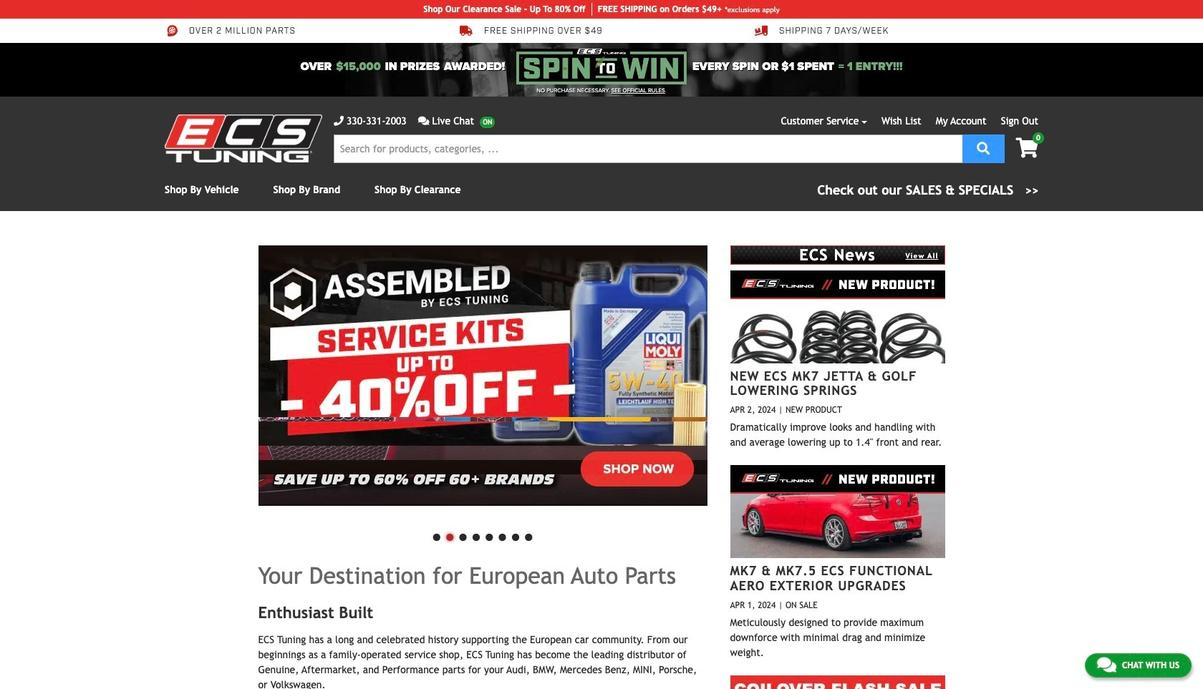 Task type: describe. For each thing, give the bounding box(es) containing it.
phone image
[[334, 116, 344, 126]]

mk7 & mk7.5 ecs functional aero exterior upgrades image
[[730, 466, 945, 559]]

new ecs mk7 jetta & golf lowering springs image
[[730, 271, 945, 364]]

flash sale - ecs coilovers starting at $475.99 shipped image
[[730, 676, 945, 690]]

Search text field
[[334, 135, 963, 163]]

0 vertical spatial comments image
[[418, 116, 429, 126]]

ecs tuning image
[[165, 115, 322, 163]]

generic - abe image
[[258, 246, 707, 506]]



Task type: locate. For each thing, give the bounding box(es) containing it.
search image
[[977, 141, 990, 154]]

ecs tuning 'spin to win' contest logo image
[[516, 49, 687, 85]]

comments image
[[418, 116, 429, 126], [1097, 657, 1117, 674]]

1 horizontal spatial comments image
[[1097, 657, 1117, 674]]

0 horizontal spatial comments image
[[418, 116, 429, 126]]

shopping cart image
[[1016, 138, 1039, 158]]

1 vertical spatial comments image
[[1097, 657, 1117, 674]]



Task type: vqa. For each thing, say whether or not it's contained in the screenshot.
left up
no



